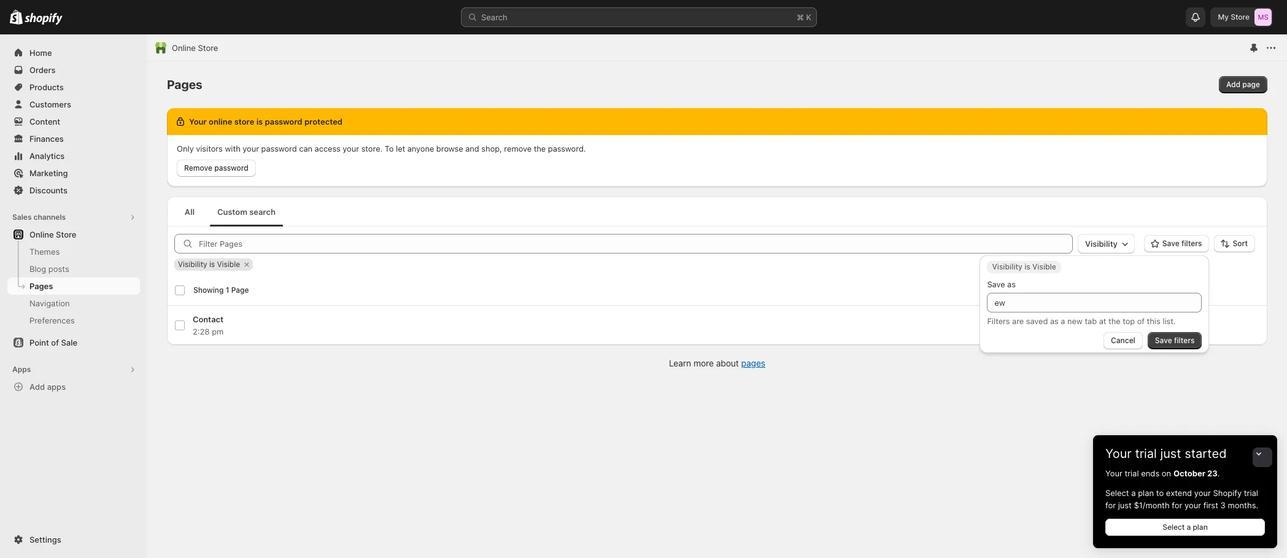 Task type: locate. For each thing, give the bounding box(es) containing it.
select inside the select a plan to extend your shopify trial for just $1/month for your first 3 months.
[[1106, 488, 1129, 498]]

a
[[1132, 488, 1136, 498], [1187, 523, 1191, 532]]

trial inside the select a plan to extend your shopify trial for just $1/month for your first 3 months.
[[1244, 488, 1259, 498]]

themes link
[[7, 243, 140, 260]]

months.
[[1228, 500, 1259, 510]]

0 horizontal spatial select
[[1106, 488, 1129, 498]]

plan inside the select a plan to extend your shopify trial for just $1/month for your first 3 months.
[[1138, 488, 1154, 498]]

trial left ends at the bottom of page
[[1125, 468, 1139, 478]]

select for select a plan
[[1163, 523, 1185, 532]]

a down the select a plan to extend your shopify trial for just $1/month for your first 3 months.
[[1187, 523, 1191, 532]]

online store down channels
[[29, 230, 76, 239]]

add apps button
[[7, 378, 140, 395]]

online store link
[[172, 42, 218, 54], [7, 226, 140, 243]]

just left $1/month
[[1118, 500, 1132, 510]]

online up themes
[[29, 230, 54, 239]]

2 your from the top
[[1106, 468, 1123, 478]]

plan up $1/month
[[1138, 488, 1154, 498]]

shopify image
[[25, 13, 63, 25]]

select inside select a plan link
[[1163, 523, 1185, 532]]

1 vertical spatial online store
[[29, 230, 76, 239]]

.
[[1218, 468, 1220, 478]]

your up first
[[1195, 488, 1211, 498]]

settings
[[29, 535, 61, 545]]

1 horizontal spatial plan
[[1193, 523, 1208, 532]]

store
[[1231, 12, 1250, 21], [198, 43, 218, 53], [56, 230, 76, 239]]

customers
[[29, 99, 71, 109]]

sales channels
[[12, 212, 66, 222]]

just
[[1161, 446, 1182, 461], [1118, 500, 1132, 510]]

customers link
[[7, 96, 140, 113]]

0 vertical spatial a
[[1132, 488, 1136, 498]]

your left ends at the bottom of page
[[1106, 468, 1123, 478]]

select left to
[[1106, 488, 1129, 498]]

online right online store image
[[172, 43, 196, 53]]

online
[[172, 43, 196, 53], [29, 230, 54, 239]]

just up on
[[1161, 446, 1182, 461]]

1 horizontal spatial store
[[198, 43, 218, 53]]

home
[[29, 48, 52, 58]]

pages link
[[7, 278, 140, 295]]

0 horizontal spatial store
[[56, 230, 76, 239]]

sale
[[61, 338, 77, 348]]

0 horizontal spatial a
[[1132, 488, 1136, 498]]

1 horizontal spatial online store
[[172, 43, 218, 53]]

trial
[[1136, 446, 1157, 461], [1125, 468, 1139, 478], [1244, 488, 1259, 498]]

trial up months.
[[1244, 488, 1259, 498]]

your for your trial just started
[[1106, 446, 1132, 461]]

your left first
[[1185, 500, 1202, 510]]

0 vertical spatial online store link
[[172, 42, 218, 54]]

online store right online store image
[[172, 43, 218, 53]]

blog posts link
[[7, 260, 140, 278]]

for left $1/month
[[1106, 500, 1116, 510]]

shopify
[[1214, 488, 1242, 498]]

1 vertical spatial a
[[1187, 523, 1191, 532]]

store right "my"
[[1231, 12, 1250, 21]]

trial inside your trial just started dropdown button
[[1136, 446, 1157, 461]]

october
[[1174, 468, 1206, 478]]

point of sale
[[29, 338, 77, 348]]

1 horizontal spatial online
[[172, 43, 196, 53]]

products
[[29, 82, 64, 92]]

home link
[[7, 44, 140, 61]]

online store link down channels
[[7, 226, 140, 243]]

plan
[[1138, 488, 1154, 498], [1193, 523, 1208, 532]]

a up $1/month
[[1132, 488, 1136, 498]]

1 horizontal spatial for
[[1172, 500, 1183, 510]]

online store
[[172, 43, 218, 53], [29, 230, 76, 239]]

1 vertical spatial your
[[1106, 468, 1123, 478]]

0 horizontal spatial for
[[1106, 500, 1116, 510]]

your up your trial ends on october 23 .
[[1106, 446, 1132, 461]]

for
[[1106, 500, 1116, 510], [1172, 500, 1183, 510]]

trial up ends at the bottom of page
[[1136, 446, 1157, 461]]

your trial just started
[[1106, 446, 1227, 461]]

sales channels button
[[7, 209, 140, 226]]

a inside the select a plan to extend your shopify trial for just $1/month for your first 3 months.
[[1132, 488, 1136, 498]]

store down sales channels button
[[56, 230, 76, 239]]

trial for ends
[[1125, 468, 1139, 478]]

marketing
[[29, 168, 68, 178]]

your
[[1106, 446, 1132, 461], [1106, 468, 1123, 478]]

marketing link
[[7, 165, 140, 182]]

posts
[[48, 264, 69, 274]]

⌘
[[797, 12, 804, 22]]

your trial just started button
[[1094, 435, 1278, 461]]

1 vertical spatial select
[[1163, 523, 1185, 532]]

0 vertical spatial trial
[[1136, 446, 1157, 461]]

0 horizontal spatial online store
[[29, 230, 76, 239]]

select a plan link
[[1106, 519, 1265, 536]]

0 vertical spatial select
[[1106, 488, 1129, 498]]

1 vertical spatial plan
[[1193, 523, 1208, 532]]

0 vertical spatial plan
[[1138, 488, 1154, 498]]

3
[[1221, 500, 1226, 510]]

your
[[1195, 488, 1211, 498], [1185, 500, 1202, 510]]

preferences
[[29, 316, 75, 325]]

themes
[[29, 247, 60, 257]]

first
[[1204, 500, 1219, 510]]

select down the select a plan to extend your shopify trial for just $1/month for your first 3 months.
[[1163, 523, 1185, 532]]

apps
[[47, 382, 66, 392]]

select
[[1106, 488, 1129, 498], [1163, 523, 1185, 532]]

0 vertical spatial store
[[1231, 12, 1250, 21]]

finances
[[29, 134, 64, 144]]

add
[[29, 382, 45, 392]]

0 horizontal spatial online
[[29, 230, 54, 239]]

1 your from the top
[[1106, 446, 1132, 461]]

1 vertical spatial trial
[[1125, 468, 1139, 478]]

1 horizontal spatial just
[[1161, 446, 1182, 461]]

discounts
[[29, 185, 68, 195]]

0 horizontal spatial plan
[[1138, 488, 1154, 498]]

store right online store image
[[198, 43, 218, 53]]

blog
[[29, 264, 46, 274]]

0 vertical spatial your
[[1106, 446, 1132, 461]]

online store link right online store image
[[172, 42, 218, 54]]

1 vertical spatial just
[[1118, 500, 1132, 510]]

1 horizontal spatial online store link
[[172, 42, 218, 54]]

for down extend
[[1172, 500, 1183, 510]]

search
[[481, 12, 508, 22]]

0 horizontal spatial online store link
[[7, 226, 140, 243]]

0 vertical spatial just
[[1161, 446, 1182, 461]]

my store
[[1218, 12, 1250, 21]]

2 vertical spatial trial
[[1244, 488, 1259, 498]]

point
[[29, 338, 49, 348]]

0 vertical spatial your
[[1195, 488, 1211, 498]]

⌘ k
[[797, 12, 812, 22]]

your inside dropdown button
[[1106, 446, 1132, 461]]

settings link
[[7, 531, 140, 548]]

plan down first
[[1193, 523, 1208, 532]]

plan for select a plan to extend your shopify trial for just $1/month for your first 3 months.
[[1138, 488, 1154, 498]]

2 for from the left
[[1172, 500, 1183, 510]]

0 horizontal spatial just
[[1118, 500, 1132, 510]]

apps
[[12, 365, 31, 374]]

1 horizontal spatial select
[[1163, 523, 1185, 532]]

started
[[1185, 446, 1227, 461]]

2 horizontal spatial store
[[1231, 12, 1250, 21]]

1 horizontal spatial a
[[1187, 523, 1191, 532]]

preferences link
[[7, 312, 140, 329]]

1 vertical spatial online store link
[[7, 226, 140, 243]]



Task type: describe. For each thing, give the bounding box(es) containing it.
your for your trial ends on october 23 .
[[1106, 468, 1123, 478]]

discounts link
[[7, 182, 140, 199]]

channels
[[33, 212, 66, 222]]

online store image
[[155, 42, 167, 54]]

1 vertical spatial online
[[29, 230, 54, 239]]

a for select a plan
[[1187, 523, 1191, 532]]

analytics
[[29, 151, 65, 161]]

add apps
[[29, 382, 66, 392]]

point of sale link
[[7, 334, 140, 351]]

navigation
[[29, 298, 70, 308]]

navigation link
[[7, 295, 140, 312]]

orders link
[[7, 61, 140, 79]]

0 vertical spatial online store
[[172, 43, 218, 53]]

ends
[[1142, 468, 1160, 478]]

1 for from the left
[[1106, 500, 1116, 510]]

pages
[[29, 281, 53, 291]]

of
[[51, 338, 59, 348]]

content
[[29, 117, 60, 126]]

extend
[[1166, 488, 1192, 498]]

apps button
[[7, 361, 140, 378]]

plan for select a plan
[[1193, 523, 1208, 532]]

sales
[[12, 212, 32, 222]]

$1/month
[[1134, 500, 1170, 510]]

just inside dropdown button
[[1161, 446, 1182, 461]]

1 vertical spatial store
[[198, 43, 218, 53]]

your trial ends on october 23 .
[[1106, 468, 1220, 478]]

my
[[1218, 12, 1229, 21]]

finances link
[[7, 130, 140, 147]]

select for select a plan to extend your shopify trial for just $1/month for your first 3 months.
[[1106, 488, 1129, 498]]

just inside the select a plan to extend your shopify trial for just $1/month for your first 3 months.
[[1118, 500, 1132, 510]]

k
[[806, 12, 812, 22]]

shopify image
[[10, 10, 23, 25]]

blog posts
[[29, 264, 69, 274]]

products link
[[7, 79, 140, 96]]

content link
[[7, 113, 140, 130]]

point of sale button
[[0, 334, 147, 351]]

1 vertical spatial your
[[1185, 500, 1202, 510]]

analytics link
[[7, 147, 140, 165]]

your trial just started element
[[1094, 467, 1278, 548]]

0 vertical spatial online
[[172, 43, 196, 53]]

23
[[1208, 468, 1218, 478]]

select a plan
[[1163, 523, 1208, 532]]

to
[[1157, 488, 1164, 498]]

a for select a plan to extend your shopify trial for just $1/month for your first 3 months.
[[1132, 488, 1136, 498]]

my store image
[[1255, 9, 1272, 26]]

select a plan to extend your shopify trial for just $1/month for your first 3 months.
[[1106, 488, 1259, 510]]

2 vertical spatial store
[[56, 230, 76, 239]]

trial for just
[[1136, 446, 1157, 461]]

on
[[1162, 468, 1172, 478]]

orders
[[29, 65, 56, 75]]



Task type: vqa. For each thing, say whether or not it's contained in the screenshot.
a inside the Select a plan to extend your Shopify trial for just $1/month for your first 3 months.
yes



